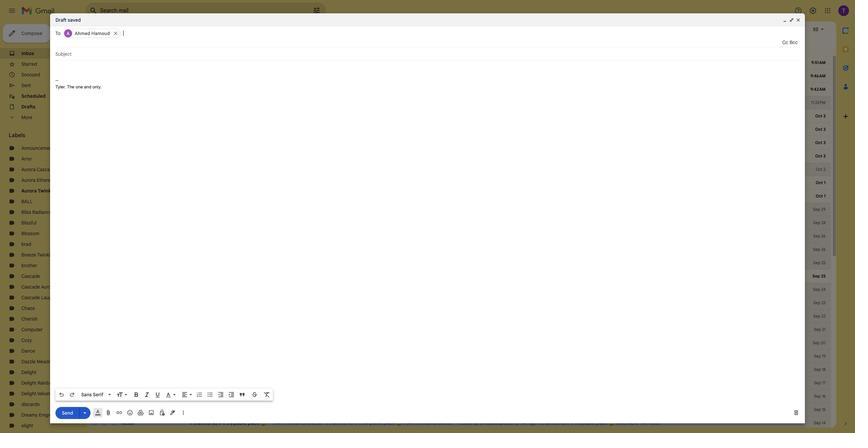 Task type: describe. For each thing, give the bounding box(es) containing it.
"
[[266, 421, 268, 427]]

lives
[[399, 60, 409, 66]]

sep 26 for 2nd "sep 26" row from the bottom
[[814, 234, 826, 239]]

aurora for aurora cascade
[[21, 167, 36, 173]]

aurora twinkle
[[21, 188, 55, 194]]

1282
[[570, 381, 580, 387]]

redo ‪(⌘y)‬ image
[[69, 392, 76, 399]]

1 woman from the left
[[200, 394, 215, 400]]

updates tab
[[170, 37, 254, 56]]

bjord , terry 2
[[121, 60, 151, 66]]

scheduled link
[[21, 93, 46, 99]]

labels heading
[[9, 132, 71, 139]]

twinkle for breeze twinkle
[[37, 252, 53, 258]]

1 sep 25 row from the top
[[86, 257, 832, 270]]

cherish
[[21, 317, 38, 323]]

toggle split pane mode image
[[813, 26, 820, 33]]

starred
[[21, 61, 37, 67]]

oct for 3rd oct 3 row from the bottom
[[816, 127, 823, 132]]

2 oct 1 row from the top
[[86, 190, 832, 203]]

good.
[[509, 60, 521, 66]]

29
[[822, 207, 826, 212]]

22
[[822, 314, 826, 319]]

every
[[592, 60, 604, 66]]

numbered list ‪(⌘⇧7)‬ image
[[196, 392, 203, 399]]

toggle confidential mode image
[[159, 410, 165, 417]]

1 if from the left
[[219, 421, 222, 427]]

25 for second sep 25 row from the bottom
[[822, 261, 826, 266]]

saved
[[68, 17, 81, 23]]

bjord
[[121, 60, 133, 66]]

scheduled
[[21, 93, 46, 99]]

4 oct 3 row from the top
[[86, 150, 832, 163]]

delight rainbow link
[[21, 381, 56, 387]]

read more 1141 votes
[[615, 421, 661, 427]]

only.
[[93, 84, 101, 89]]

brother link
[[21, 263, 37, 269]]

0 vertical spatial comments
[[603, 381, 626, 387]]

main menu image
[[8, 7, 16, 15]]

delight rainbow
[[21, 381, 56, 387]]

3 reddit from the top
[[121, 408, 135, 414]]

idea
[[551, 60, 560, 66]]

remove formatting ‪(⌘\)‬ image
[[264, 392, 270, 399]]

delight link
[[21, 370, 36, 376]]

bad
[[542, 60, 550, 66]]

101
[[70, 51, 76, 56]]

delight for delight velvet
[[21, 391, 36, 397]]

11:33 pm
[[812, 100, 826, 105]]

oct for 1st oct 3 row from the top
[[816, 114, 823, 119]]

2 oct 3 from the top
[[816, 127, 826, 132]]

press delete to remove this chip element
[[113, 30, 119, 36]]

minimize image
[[783, 17, 788, 23]]

1 he from the left
[[195, 381, 200, 387]]

drafts
[[21, 104, 35, 110]]

not
[[530, 60, 537, 66]]

2 he from the left
[[303, 381, 308, 387]]

seems
[[236, 60, 251, 66]]

cascade aurora
[[21, 284, 55, 291]]

velvet
[[37, 391, 50, 397]]

sep 14
[[814, 421, 826, 426]]

reddit for "one woman show"
[[121, 394, 135, 400]]

insert files using drive image
[[137, 410, 144, 417]]

Message Body text field
[[55, 64, 800, 395]]

1 sep 26 row from the top
[[86, 230, 832, 243]]

sep 26 for 1st "sep 26" row from the bottom of the page
[[814, 247, 826, 252]]

i
[[637, 60, 638, 66]]

main content containing primary
[[86, 21, 837, 434]]

sep 24 row
[[86, 283, 832, 297]]

sep 17
[[815, 381, 826, 386]]

tab list right 29
[[837, 21, 856, 410]]

sep inside reddit row
[[815, 408, 822, 413]]

sep 29
[[814, 207, 826, 212]]

,
[[133, 60, 134, 66]]

sep for second sep 25 row from the bottom
[[814, 261, 821, 266]]

u/massiveposterity
[[480, 421, 520, 427]]

not important switch for "one woman show"
[[111, 394, 118, 400]]

bcc link
[[790, 39, 798, 46]]

2 almost from the left
[[333, 421, 347, 427]]

14h
[[521, 421, 528, 427]]

2 vertical spatial ago
[[529, 421, 537, 427]]

cc bcc
[[783, 39, 798, 45]]

🙄 image
[[261, 422, 266, 427]]

3 for 1st oct 3 row from the top
[[824, 114, 826, 119]]

2 is from the left
[[496, 381, 500, 387]]

to
[[252, 60, 256, 66]]

sep for the sep 24 row
[[814, 288, 821, 293]]

sep 18
[[815, 368, 826, 373]]

more options image
[[182, 410, 186, 417]]

rainbow
[[38, 381, 56, 387]]

meadow
[[37, 359, 55, 365]]

sep 21 row
[[86, 324, 832, 337]]

not important switch for "it's almost as if it's a public place
[[111, 421, 118, 427]]

advanced search options image
[[310, 4, 324, 17]]

1 taking from the left
[[296, 60, 309, 66]]

sent link
[[21, 83, 31, 89]]

1 oct 3 row from the top
[[86, 110, 832, 123]]

24
[[822, 288, 826, 293]]

2 taking from the left
[[561, 60, 574, 66]]

sep 16
[[815, 394, 826, 399]]

0 horizontal spatial it's
[[326, 421, 332, 427]]

2 maincharacter? from the left
[[511, 381, 545, 387]]

sans serif option
[[80, 392, 107, 399]]

"one
[[188, 394, 199, 400]]

oct for oct 2 row
[[817, 167, 823, 172]]

3 for second oct 3 row from the bottom
[[824, 140, 826, 145]]

personal
[[380, 60, 398, 66]]

bliss radiance
[[21, 210, 52, 216]]

3 almost from the left
[[546, 421, 560, 427]]

3 public from the left
[[582, 421, 595, 427]]

brad
[[21, 242, 31, 248]]

cascade for cascade laughter
[[21, 295, 40, 301]]

sep 29 row
[[86, 203, 832, 217]]

2 public from the left
[[370, 421, 383, 427]]

3 if from the left
[[567, 421, 570, 427]]

sep 18 row
[[86, 364, 832, 377]]

search mail image
[[88, 5, 100, 17]]

been
[[284, 60, 295, 66]]

more send options image
[[82, 410, 88, 417]]

by up u/shugazi
[[418, 381, 423, 387]]

more button
[[0, 112, 80, 123]]

3 for 3rd oct 3 row from the bottom
[[824, 127, 826, 132]]

one
[[76, 84, 83, 89]]

all
[[278, 60, 283, 66]]

jobs.
[[474, 60, 484, 66]]

posted left u/shugazi
[[380, 394, 394, 400]]

chaos link
[[21, 306, 35, 312]]

18
[[823, 368, 826, 373]]

2 sep 25 row from the top
[[86, 270, 832, 283]]

sep for 2nd "sep 26" row from the bottom
[[814, 234, 821, 239]]

2 oct 3 row from the top
[[86, 123, 832, 136]]

important according to google magic. switch
[[111, 60, 118, 66]]

none text field inside draft saved 'dialog'
[[123, 27, 800, 39]]

2 woman from the left
[[297, 394, 312, 400]]

arno link
[[21, 156, 32, 162]]

settings image
[[810, 7, 818, 15]]

sent
[[21, 83, 31, 89]]

dreamy enigma link
[[21, 413, 55, 419]]

3 row from the top
[[86, 390, 832, 404]]

1 it's from the left
[[359, 421, 365, 427]]

press delete to remove this chip image
[[113, 30, 119, 36]]

cc link
[[783, 39, 789, 46]]

close image
[[796, 17, 802, 23]]

- r/iamthemaincharacter: it's almost as if it's a public place
[[268, 421, 397, 427]]

blissful link
[[21, 220, 37, 226]]

3 oct 3 from the top
[[816, 140, 826, 145]]

search field list box
[[62, 27, 800, 39]]

1 one from the left
[[287, 394, 296, 400]]

compose button
[[3, 24, 50, 43]]

3 oct 3 row from the top
[[86, 136, 832, 150]]

indent more ‪(⌘])‬ image
[[228, 392, 235, 399]]

3 as from the left
[[561, 421, 566, 427]]

and inside -- tyler. the one and only.
[[84, 84, 91, 89]]

4 oct 3 from the top
[[816, 154, 826, 159]]

reddit for "is he a maincharacter?"
[[121, 381, 135, 387]]

sep for sep 29 row
[[814, 207, 821, 212]]

older image
[[800, 26, 806, 33]]

then.
[[625, 60, 635, 66]]

more inside button
[[21, 115, 32, 121]]

9:46 am
[[811, 74, 826, 79]]

ball
[[21, 199, 33, 205]]

150
[[525, 394, 533, 400]]

updates
[[188, 44, 206, 50]]

reddit for "it's almost as if it's a public place
[[121, 421, 135, 427]]

26 for 1st "sep 26" row from the bottom of the page
[[822, 247, 826, 252]]

dazzle meadow link
[[21, 359, 55, 365]]

to
[[55, 30, 61, 36]]

we've
[[265, 60, 277, 66]]

draft saved dialog
[[50, 13, 806, 424]]

"is he a maincharacter?" - r/iamthemaincharacter: is he a maincharacter? r/iamthemaincharacter · posted by u/moreheadsmoreprices 22h ago is he a maincharacter? read more 1282 votes 203 comments hide r/iamthemaincharacter r/
[[188, 381, 693, 387]]

Subject field
[[55, 51, 800, 58]]

insert emoji ‪(⌘⇧2)‬ image
[[127, 410, 133, 417]]

indent less ‪(⌘[)‬ image
[[218, 392, 224, 399]]

pop out image
[[790, 17, 795, 23]]

r/floridagators
[[621, 394, 652, 400]]

and inside row
[[615, 60, 623, 66]]

announcement link
[[21, 145, 54, 151]]

2 horizontal spatial it's
[[538, 421, 545, 427]]

draft
[[55, 17, 67, 23]]

9:42 am
[[811, 87, 826, 92]]

aurora twinkle link
[[21, 188, 55, 194]]

italic ‪(⌘i)‬ image
[[144, 392, 150, 399]]



Task type: vqa. For each thing, say whether or not it's contained in the screenshot.
Important link
no



Task type: locate. For each thing, give the bounding box(es) containing it.
16
[[823, 394, 826, 399]]

1 horizontal spatial it's
[[522, 60, 528, 66]]

2 26 from the top
[[822, 247, 826, 252]]

taking right been
[[296, 60, 309, 66]]

1 delight from the top
[[21, 370, 36, 376]]

not important switch
[[111, 380, 118, 387], [111, 394, 118, 400], [111, 407, 118, 414], [111, 421, 118, 427]]

ahmed hamoud
[[75, 31, 110, 36]]

oct 2
[[817, 167, 826, 172]]

sep for sep 18 'row'
[[815, 368, 822, 373]]

0 horizontal spatial as
[[213, 421, 218, 427]]

thinking
[[339, 60, 357, 66]]

0 vertical spatial hide
[[627, 381, 637, 387]]

sep 26 row
[[86, 230, 832, 243], [86, 243, 832, 257]]

1 row from the top
[[86, 56, 832, 70]]

insert signature image
[[169, 410, 176, 417]]

sep inside sep 18 'row'
[[815, 368, 822, 373]]

1 oct 1 row from the top
[[86, 177, 832, 190]]

0 vertical spatial sep 25
[[814, 261, 826, 266]]

1 not important switch from the top
[[111, 380, 118, 387]]

bliss radiance link
[[21, 210, 52, 216]]

-- tyler. the one and only.
[[55, 78, 101, 89]]

posted
[[402, 381, 417, 387], [380, 394, 394, 400], [656, 394, 671, 400], [458, 421, 472, 427]]

show up reddit row
[[466, 394, 477, 400]]

2 sep 26 row from the top
[[86, 243, 832, 257]]

cascade up chaos
[[21, 295, 40, 301]]

sep for 'sep 28' "row"
[[814, 221, 821, 226]]

aurora up laughter at left
[[41, 284, 55, 291]]

2 if from the left
[[355, 421, 358, 427]]

0 horizontal spatial he
[[195, 381, 200, 387]]

1 1 from the top
[[825, 181, 826, 186]]

ago right 14h
[[529, 421, 537, 427]]

sep 15
[[815, 408, 826, 413]]

🙄 image down u/shugazi
[[397, 422, 402, 427]]

delight velvet
[[21, 391, 50, 397]]

to link
[[55, 30, 61, 36]]

0 horizontal spatial public
[[234, 421, 247, 427]]

0 horizontal spatial woman
[[200, 394, 215, 400]]

comments right 150
[[534, 394, 557, 400]]

1 horizontal spatial and
[[615, 60, 623, 66]]

1 as from the left
[[213, 421, 218, 427]]

gmail image
[[21, 4, 58, 17]]

4 3 from the top
[[824, 154, 826, 159]]

1 horizontal spatial as
[[349, 421, 354, 427]]

sep inside sep 21 row
[[815, 328, 822, 333]]

tyler.
[[55, 84, 66, 89]]

0 horizontal spatial ago
[[430, 394, 438, 400]]

1 down oct 2
[[825, 181, 826, 186]]

1 horizontal spatial almost
[[333, 421, 347, 427]]

oct 1 for second the oct 1 row from the bottom
[[816, 181, 826, 186]]

28
[[822, 221, 826, 226]]

sep for sep 21 row
[[815, 328, 822, 333]]

sep 19 row
[[86, 350, 832, 364]]

sep inside sep 29 row
[[814, 207, 821, 212]]

25 for 2nd sep 25 row from the top
[[822, 274, 826, 279]]

reddit down insert emoji ‪(⌘⇧2)‬ image
[[121, 421, 135, 427]]

1 vertical spatial sep 25
[[813, 274, 826, 279]]

9:46 am row
[[86, 70, 832, 83]]

0 vertical spatial delight
[[21, 370, 36, 376]]

None search field
[[86, 3, 326, 19]]

about down subject field
[[434, 60, 446, 66]]

reddit up bold ‪(⌘b)‬ 'image'
[[121, 381, 135, 387]]

1 horizontal spatial is
[[496, 381, 500, 387]]

our
[[371, 60, 379, 66], [465, 60, 473, 66]]

cascade for cascade link
[[21, 274, 40, 280]]

posted up u/shugazi
[[402, 381, 417, 387]]

1 horizontal spatial comments
[[603, 381, 626, 387]]

2 as from the left
[[349, 421, 354, 427]]

2 horizontal spatial as
[[561, 421, 566, 427]]

send
[[62, 411, 73, 417]]

oct for first oct 3 row from the bottom
[[816, 154, 823, 159]]

1 vertical spatial votes
[[512, 394, 524, 400]]

oct for second oct 3 row from the bottom
[[816, 140, 823, 145]]

2 show from the left
[[466, 394, 477, 400]]

sep 26 row down 'sep 28' "row"
[[86, 243, 832, 257]]

2 reddit from the top
[[121, 394, 135, 400]]

read down 22h
[[478, 394, 489, 400]]

elight
[[21, 424, 33, 430]]

and
[[615, 60, 623, 66], [84, 84, 91, 89]]

1 horizontal spatial if
[[355, 421, 358, 427]]

2 horizontal spatial votes
[[649, 421, 661, 427]]

0 vertical spatial sep 26
[[814, 234, 826, 239]]

aurora cascade link
[[21, 167, 55, 173]]

primary
[[103, 44, 120, 50]]

1 public from the left
[[234, 421, 247, 427]]

arno
[[21, 156, 32, 162]]

2 sep 26 from the top
[[814, 247, 826, 252]]

1 horizontal spatial show
[[466, 394, 477, 400]]

one right remove formatting ‪(⌘\)‬ image
[[287, 394, 296, 400]]

1 vertical spatial and
[[84, 84, 91, 89]]

1 our from the left
[[371, 60, 379, 66]]

1 maincharacter? from the left
[[313, 381, 347, 387]]

strikethrough ‪(⌘⇧x)‬ image
[[251, 392, 258, 399]]

oct inside oct 2 row
[[817, 167, 823, 172]]

cascade up ethereal
[[37, 167, 55, 173]]

0 horizontal spatial read
[[478, 394, 489, 400]]

aurora up 'ball'
[[21, 188, 37, 194]]

one
[[287, 394, 296, 400], [440, 394, 448, 400]]

sep 23 row
[[86, 297, 832, 310]]

or
[[410, 60, 414, 66]]

votes right 1141
[[649, 421, 661, 427]]

0 horizontal spatial about
[[358, 60, 370, 66]]

1 show from the left
[[313, 394, 324, 400]]

aurora down arno link
[[21, 167, 36, 173]]

0 vertical spatial ago
[[487, 381, 495, 387]]

woman
[[200, 394, 215, 400], [297, 394, 312, 400], [450, 394, 465, 400]]

sep 25 row up the sep 24 row
[[86, 257, 832, 270]]

1 almost from the left
[[197, 421, 212, 427]]

0 horizontal spatial 2
[[149, 60, 151, 65]]

2 oct 1 from the top
[[816, 194, 826, 199]]

aurora for aurora ethereal
[[21, 178, 36, 184]]

2 inside bjord , terry 2
[[149, 60, 151, 65]]

0 vertical spatial 26
[[822, 234, 826, 239]]

3 not important switch from the top
[[111, 407, 118, 414]]

it's
[[359, 421, 365, 427], [571, 421, 577, 427]]

cascade down brother link
[[21, 274, 40, 280]]

formatting options toolbar
[[55, 389, 273, 402]]

1 horizontal spatial woman
[[297, 394, 312, 400]]

blissful
[[21, 220, 37, 226]]

sep for sep 19 row
[[815, 354, 822, 359]]

1 horizontal spatial our
[[465, 60, 473, 66]]

sep for sep 20 row
[[813, 341, 821, 346]]

row containing bjord
[[86, 56, 832, 70]]

sep 25 row up sep 23 row
[[86, 270, 832, 283]]

and right now
[[615, 60, 623, 66]]

22h
[[478, 381, 486, 387]]

2 one from the left
[[440, 394, 448, 400]]

taking right idea
[[561, 60, 574, 66]]

oct 1 up sep 29
[[816, 194, 826, 199]]

cherish link
[[21, 317, 38, 323]]

cascade
[[37, 167, 55, 173], [21, 274, 40, 280], [21, 284, 40, 291], [21, 295, 40, 301]]

ago right 22h
[[487, 381, 495, 387]]

cascade link
[[21, 274, 40, 280]]

0 horizontal spatial almost
[[197, 421, 212, 427]]

one down "is he a maincharacter?" - r/iamthemaincharacter: is he a maincharacter? r/iamthemaincharacter · posted by u/moreheadsmoreprices 22h ago is he a maincharacter? read more 1282 votes 203 comments hide r/iamthemaincharacter r/
[[440, 394, 448, 400]]

1 horizontal spatial maincharacter?
[[511, 381, 545, 387]]

are
[[501, 60, 507, 66]]

delight down dazzle
[[21, 370, 36, 376]]

1 horizontal spatial 2
[[824, 167, 826, 172]]

ago
[[487, 381, 495, 387], [430, 394, 438, 400], [529, 421, 537, 427]]

sep 22 row
[[86, 310, 832, 324]]

1 vertical spatial ago
[[430, 394, 438, 400]]

more left 1814
[[490, 394, 501, 400]]

more down drafts
[[21, 115, 32, 121]]

keeping
[[447, 60, 464, 66]]

0 horizontal spatial maincharacter?
[[313, 381, 347, 387]]

0 horizontal spatial one
[[287, 394, 296, 400]]

3 woman from the left
[[450, 394, 465, 400]]

delight for delight rainbow
[[21, 381, 36, 387]]

aurora up the aurora twinkle link
[[21, 178, 36, 184]]

2 horizontal spatial ago
[[529, 421, 537, 427]]

1 reddit from the top
[[121, 381, 135, 387]]

0 horizontal spatial 🙄 image
[[397, 422, 402, 427]]

2 it's from the left
[[571, 421, 577, 427]]

u/shugazi
[[402, 394, 423, 400]]

3 3 from the top
[[824, 140, 826, 145]]

15
[[823, 408, 826, 413]]

sep 19
[[815, 354, 826, 359]]

by down reddit row
[[473, 421, 479, 427]]

reddit left insert files using drive image
[[121, 408, 135, 414]]

4 reddit from the top
[[121, 421, 135, 427]]

2 about from the left
[[434, 60, 446, 66]]

and right one
[[84, 84, 91, 89]]

it's
[[223, 421, 229, 427]]

r/iamthemaincharacter: up remove formatting ‪(⌘\)‬ image
[[245, 381, 297, 387]]

1 vertical spatial comments
[[534, 394, 557, 400]]

3 for first oct 3 row from the bottom
[[824, 154, 826, 159]]

0 horizontal spatial taking
[[296, 60, 309, 66]]

1 horizontal spatial he
[[303, 381, 308, 387]]

aurora for aurora twinkle
[[21, 188, 37, 194]]

posted down reddit row
[[458, 421, 472, 427]]

1 is from the left
[[298, 381, 302, 387]]

twinkle for aurora twinkle
[[38, 188, 55, 194]]

reddit
[[121, 381, 135, 387], [121, 394, 135, 400], [121, 408, 135, 414], [121, 421, 135, 427]]

1
[[825, 181, 826, 186], [825, 194, 826, 199]]

show up - r/iamthemaincharacter: it's almost as if it's a public place
[[313, 394, 324, 400]]

0 vertical spatial twinkle
[[38, 188, 55, 194]]

sep 28 row
[[86, 217, 832, 230]]

2 vertical spatial r/iamthemaincharacter:
[[273, 421, 325, 427]]

1 horizontal spatial read
[[546, 381, 557, 387]]

tab list
[[837, 21, 856, 410], [86, 37, 837, 56]]

2 1 from the top
[[825, 194, 826, 199]]

break.
[[325, 60, 338, 66]]

"it's
[[188, 421, 196, 427]]

twinkle down ethereal
[[38, 188, 55, 194]]

delight up discardo
[[21, 391, 36, 397]]

cascade for cascade aurora
[[21, 284, 40, 291]]

2 3 from the top
[[824, 127, 826, 132]]

1 horizontal spatial it's
[[571, 421, 577, 427]]

oct 1
[[816, 181, 826, 186], [816, 194, 826, 199]]

0 vertical spatial 1
[[825, 181, 826, 186]]

1 vertical spatial 2
[[824, 167, 826, 172]]

me
[[257, 60, 264, 66]]

0 vertical spatial votes
[[581, 381, 593, 387]]

reddit row
[[86, 404, 832, 417]]

1 horizontal spatial about
[[434, 60, 446, 66]]

2 place from the left
[[384, 421, 396, 427]]

2 vertical spatial read
[[616, 421, 627, 427]]

twinkle right breeze
[[37, 252, 53, 258]]

undo ‪(⌘z)‬ image
[[58, 392, 65, 399]]

r/iamthemaincharacter: up 🙄 icon
[[234, 394, 286, 400]]

0 horizontal spatial is
[[298, 381, 302, 387]]

1 oct 3 from the top
[[816, 114, 826, 119]]

sep for 1st "sep 26" row from the bottom of the page
[[814, 247, 821, 252]]

3 he from the left
[[501, 381, 506, 387]]

2 horizontal spatial read
[[616, 421, 627, 427]]

sep for sep 22 row
[[814, 314, 821, 319]]

enigma
[[39, 413, 55, 419]]

u/
[[678, 394, 682, 400]]

26 for 2nd "sep 26" row from the bottom
[[822, 234, 826, 239]]

primary tab
[[86, 37, 169, 56]]

bold ‪(⌘b)‬ image
[[133, 392, 140, 399]]

quote ‪(⌘⇧9)‬ image
[[239, 392, 246, 399]]

snoozed
[[21, 72, 40, 78]]

oct 1 down oct 2
[[816, 181, 826, 186]]

tab list containing primary
[[86, 37, 837, 56]]

3 delight from the top
[[21, 391, 36, 397]]

2 horizontal spatial he
[[501, 381, 506, 387]]

0 horizontal spatial hide
[[558, 394, 568, 400]]

1 horizontal spatial public
[[370, 421, 383, 427]]

1 vertical spatial delight
[[21, 381, 36, 387]]

comments right 203
[[603, 381, 626, 387]]

by left u/
[[672, 394, 677, 400]]

almost
[[197, 421, 212, 427], [333, 421, 347, 427], [546, 421, 560, 427]]

bcc
[[790, 39, 798, 45]]

starred link
[[21, 61, 37, 67]]

🙄 image
[[397, 422, 402, 427], [609, 422, 615, 427]]

sep 26 row down sep 29 row
[[86, 230, 832, 243]]

underline ‪(⌘u)‬ image
[[154, 392, 161, 399]]

sep inside 'sep 28' "row"
[[814, 221, 821, 226]]

reddit up insert emoji ‪(⌘⇧2)‬ image
[[121, 394, 135, 400]]

1 oct 1 from the top
[[816, 181, 826, 186]]

1 up 29
[[825, 194, 826, 199]]

r/iamthemaincharacter · posted by u/massiveposterity 14h ago it's almost as if it's a public place
[[402, 421, 609, 427]]

our left the 'jobs.'
[[465, 60, 473, 66]]

1 horizontal spatial place
[[384, 421, 396, 427]]

about
[[358, 60, 370, 66], [434, 60, 446, 66]]

insert photo image
[[148, 410, 155, 417]]

votes left 150
[[512, 394, 524, 400]]

1 vertical spatial 26
[[822, 247, 826, 252]]

0 horizontal spatial show
[[313, 394, 324, 400]]

None text field
[[123, 27, 800, 39]]

sep inside sep 23 row
[[814, 301, 821, 306]]

oct
[[816, 114, 823, 119], [816, 127, 823, 132], [816, 140, 823, 145], [816, 154, 823, 159], [817, 167, 823, 172], [816, 181, 824, 186], [816, 194, 824, 199]]

dance
[[21, 349, 35, 355]]

0 horizontal spatial it's
[[359, 421, 365, 427]]

2 row from the top
[[86, 377, 832, 390]]

2 vertical spatial delight
[[21, 391, 36, 397]]

sep 20 row
[[86, 337, 832, 350]]

7h
[[424, 394, 429, 400]]

oct 1 for first the oct 1 row from the bottom of the page
[[816, 194, 826, 199]]

2 horizontal spatial if
[[567, 421, 570, 427]]

oct 1 row
[[86, 177, 832, 190], [86, 190, 832, 203]]

1 horizontal spatial hide
[[627, 381, 637, 387]]

delight down delight link
[[21, 381, 36, 387]]

oct 1 row up 'sep 28' "row"
[[86, 190, 832, 203]]

1 vertical spatial 1
[[825, 194, 826, 199]]

0 vertical spatial oct 1
[[816, 181, 826, 186]]

1 vertical spatial 25
[[822, 274, 826, 279]]

1 vertical spatial read
[[478, 394, 489, 400]]

read left 1141
[[616, 421, 627, 427]]

2
[[149, 60, 151, 65], [824, 167, 826, 172]]

sep inside sep 22 row
[[814, 314, 821, 319]]

0 horizontal spatial if
[[219, 421, 222, 427]]

0 vertical spatial read
[[546, 381, 557, 387]]

11:33 pm row
[[86, 96, 832, 110]]

2 not important switch from the top
[[111, 394, 118, 400]]

sep for sep 23 row
[[814, 301, 821, 306]]

2 horizontal spatial woman
[[450, 394, 465, 400]]

sep inside sep 19 row
[[815, 354, 822, 359]]

1 sep 26 from the top
[[814, 234, 826, 239]]

2 horizontal spatial place
[[597, 421, 608, 427]]

delight for delight link
[[21, 370, 36, 376]]

1 about from the left
[[358, 60, 370, 66]]

sans
[[81, 392, 92, 398]]

1 vertical spatial r/iamthemaincharacter:
[[234, 394, 286, 400]]

"it's almost as if it's a public place
[[188, 421, 261, 427]]

sep 24
[[814, 288, 826, 293]]

cascade laughter
[[21, 295, 60, 301]]

snoozed link
[[21, 72, 40, 78]]

cascade laughter link
[[21, 295, 60, 301]]

dreamy
[[21, 413, 38, 419]]

9:42 am row
[[86, 83, 832, 96]]

2 vertical spatial votes
[[649, 421, 661, 427]]

17
[[823, 381, 826, 386]]

r/iamthemaincharacter: right "
[[273, 421, 325, 427]]

203
[[594, 381, 602, 387]]

1814
[[502, 394, 511, 400]]

0 horizontal spatial place
[[248, 421, 260, 427]]

2 our from the left
[[465, 60, 473, 66]]

attach files image
[[105, 410, 112, 417]]

1 horizontal spatial votes
[[581, 381, 593, 387]]

sep 22
[[814, 314, 826, 319]]

brad link
[[21, 242, 31, 248]]

0 horizontal spatial our
[[371, 60, 379, 66]]

labels navigation
[[0, 21, 86, 434]]

sep 25 row
[[86, 257, 832, 270], [86, 270, 832, 283]]

sep 28
[[814, 221, 826, 226]]

ago right 7h
[[430, 394, 438, 400]]

by left u/shugazi
[[396, 394, 401, 400]]

oct 1 row up sep 29 row
[[86, 177, 832, 190]]

inbox
[[21, 50, 34, 56]]

1 3 from the top
[[824, 114, 826, 119]]

oct 3 row
[[86, 110, 832, 123], [86, 123, 832, 136], [86, 136, 832, 150], [86, 150, 832, 163]]

1 horizontal spatial ago
[[487, 381, 495, 387]]

2 horizontal spatial almost
[[546, 421, 560, 427]]

1 horizontal spatial 🙄 image
[[609, 422, 615, 427]]

0 vertical spatial and
[[615, 60, 623, 66]]

🙄 image left 1141
[[609, 422, 615, 427]]

row
[[86, 56, 832, 70], [86, 377, 832, 390], [86, 390, 832, 404], [86, 417, 832, 431]]

sep 20
[[813, 341, 826, 346]]

read left the 1282
[[546, 381, 557, 387]]

0 vertical spatial r/iamthemaincharacter:
[[245, 381, 297, 387]]

1 vertical spatial twinkle
[[37, 252, 53, 258]]

more left 1141
[[628, 421, 639, 427]]

our left personal
[[371, 60, 379, 66]]

4 not important switch from the top
[[111, 421, 118, 427]]

1 place from the left
[[248, 421, 260, 427]]

0 horizontal spatial votes
[[512, 394, 524, 400]]

"is
[[188, 381, 193, 387]]

ethereal
[[37, 178, 54, 184]]

posted left u/
[[656, 394, 671, 400]]

announcement
[[21, 145, 54, 151]]

sep inside row
[[814, 288, 821, 293]]

tab list up keeping
[[86, 37, 837, 56]]

2 delight from the top
[[21, 381, 36, 387]]

bulleted list ‪(⌘⇧8)‬ image
[[207, 392, 214, 399]]

0 horizontal spatial comments
[[534, 394, 557, 400]]

not important switch for "is he a maincharacter?"
[[111, 380, 118, 387]]

0 horizontal spatial and
[[84, 84, 91, 89]]

0 vertical spatial 2
[[149, 60, 151, 65]]

more left the 1282
[[558, 381, 569, 387]]

4 row from the top
[[86, 417, 832, 431]]

1 26 from the top
[[822, 234, 826, 239]]

refresh image
[[111, 26, 118, 33]]

not important switch inside reddit row
[[111, 407, 118, 414]]

inbox link
[[21, 50, 34, 56]]

insert link ‪(⌘k)‬ image
[[116, 410, 123, 417]]

3 place from the left
[[597, 421, 608, 427]]

cascade down cascade link
[[21, 284, 40, 291]]

2 horizontal spatial public
[[582, 421, 595, 427]]

dazzle
[[21, 359, 36, 365]]

1 horizontal spatial taking
[[561, 60, 574, 66]]

ball link
[[21, 199, 33, 205]]

main content
[[86, 21, 837, 434]]

1 horizontal spatial one
[[440, 394, 448, 400]]

1 vertical spatial sep 26
[[814, 247, 826, 252]]

votes left 203
[[581, 381, 593, 387]]

computer
[[21, 327, 43, 333]]

discard draft ‪(⌘⇧d)‬ image
[[794, 410, 800, 417]]

delight
[[21, 370, 36, 376], [21, 381, 36, 387], [21, 391, 36, 397]]

0 vertical spatial 25
[[822, 261, 826, 266]]

oct 2 row
[[86, 163, 832, 177]]

1 vertical spatial oct 1
[[816, 194, 826, 199]]

terry
[[135, 60, 148, 66]]

2 🙄 image from the left
[[609, 422, 615, 427]]

blossom link
[[21, 231, 39, 237]]

about right thinking
[[358, 60, 370, 66]]

sep 21
[[815, 328, 826, 333]]

sep for 2nd sep 25 row from the top
[[813, 274, 821, 279]]

1 vertical spatial hide
[[558, 394, 568, 400]]

1 🙄 image from the left
[[397, 422, 402, 427]]

sep inside sep 20 row
[[813, 341, 821, 346]]



